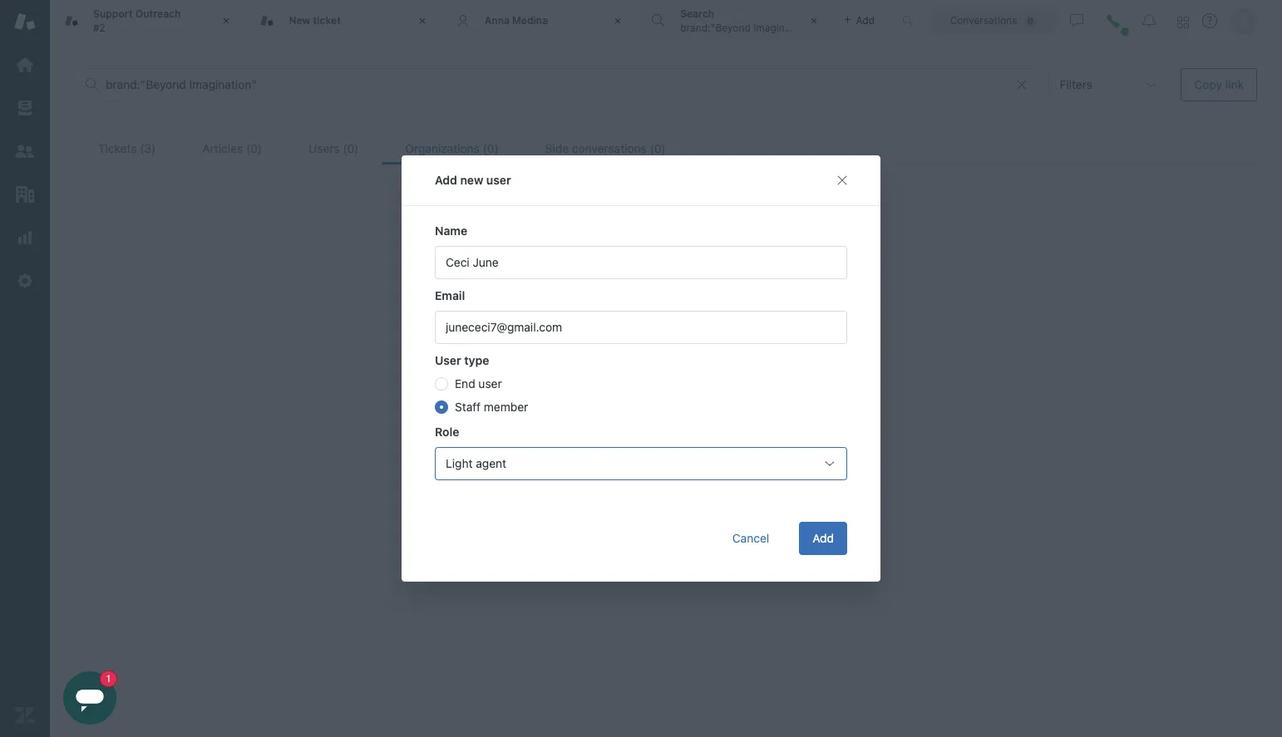 Task type: locate. For each thing, give the bounding box(es) containing it.
conversations
[[950, 14, 1017, 26]]

1 close image from the left
[[218, 12, 235, 29]]

1 horizontal spatial close image
[[805, 12, 822, 29]]

0 horizontal spatial tab
[[50, 0, 246, 42]]

conversations
[[572, 141, 647, 156]]

admin image
[[14, 270, 36, 292]]

close image right outreach
[[218, 12, 235, 29]]

side conversations (0)
[[545, 141, 666, 156]]

1 (0) from the left
[[246, 141, 262, 156]]

0 horizontal spatial add
[[435, 173, 457, 187]]

close image
[[218, 12, 235, 29], [414, 12, 431, 29]]

(3)
[[140, 141, 156, 156]]

tab list
[[75, 132, 1257, 165]]

2 tab from the left
[[637, 0, 833, 42]]

support
[[93, 8, 133, 20]]

add right cancel
[[813, 531, 834, 546]]

1 close image from the left
[[610, 12, 626, 29]]

brand:"beyond
[[680, 21, 751, 34]]

close image inside anna medina tab
[[610, 12, 626, 29]]

1 horizontal spatial add
[[813, 531, 834, 546]]

organizations
[[405, 141, 480, 156]]

articles (0) tab
[[179, 132, 285, 165]]

reporting image
[[14, 227, 36, 249]]

articles
[[202, 141, 243, 156]]

imagination"
[[754, 21, 813, 34]]

tab
[[50, 0, 246, 42], [637, 0, 833, 42]]

tab containing support outreach
[[50, 0, 246, 42]]

search brand:"beyond imagination"
[[680, 8, 813, 34]]

new right 'a'
[[721, 341, 743, 356]]

staff
[[455, 400, 481, 414]]

add down organizations
[[435, 173, 457, 187]]

(0) right articles
[[246, 141, 262, 156]]

zendesk image
[[14, 705, 36, 727]]

new ticket tab
[[246, 0, 441, 42]]

2 (0) from the left
[[343, 141, 359, 156]]

search
[[680, 8, 715, 20]]

(0) right conversations
[[650, 141, 666, 156]]

copy
[[1195, 77, 1223, 91]]

type
[[464, 353, 489, 368]]

1 tab from the left
[[50, 0, 246, 42]]

close image inside tab
[[805, 12, 822, 29]]

role
[[435, 425, 459, 439]]

user down organizations (0) tab
[[486, 173, 511, 187]]

start
[[683, 341, 708, 356]]

1 horizontal spatial new
[[721, 341, 743, 356]]

0 horizontal spatial new
[[460, 173, 483, 187]]

staff member
[[455, 400, 528, 414]]

adjust
[[566, 341, 600, 356]]

ticket
[[313, 14, 341, 26]]

close image left anna
[[414, 12, 431, 29]]

a
[[711, 341, 718, 356]]

(0) up add new user
[[483, 141, 499, 156]]

1 horizontal spatial tab
[[637, 0, 833, 42]]

tickets (3) tab
[[75, 132, 179, 165]]

(0)
[[246, 141, 262, 156], [343, 141, 359, 156], [483, 141, 499, 156], [650, 141, 666, 156]]

light
[[446, 457, 473, 471]]

zendesk products image
[[1178, 16, 1189, 28]]

(0) right users
[[343, 141, 359, 156]]

user up staff member
[[479, 377, 502, 391]]

0 horizontal spatial close image
[[610, 12, 626, 29]]

close image
[[610, 12, 626, 29], [805, 12, 822, 29]]

add inside "add" button
[[813, 531, 834, 546]]

3 (0) from the left
[[483, 141, 499, 156]]

4 (0) from the left
[[650, 141, 666, 156]]

close image inside tab
[[218, 12, 235, 29]]

0 vertical spatial new
[[460, 173, 483, 187]]

0 vertical spatial add
[[435, 173, 457, 187]]

1 vertical spatial new
[[721, 341, 743, 356]]

1 vertical spatial user
[[479, 377, 502, 391]]

new
[[460, 173, 483, 187], [721, 341, 743, 356]]

get help image
[[1203, 13, 1217, 28]]

user
[[435, 353, 461, 368]]

1 horizontal spatial close image
[[414, 12, 431, 29]]

1 vertical spatial add
[[813, 531, 834, 546]]

Search: text field
[[106, 77, 1028, 92]]

2 close image from the left
[[805, 12, 822, 29]]

cancel button
[[719, 522, 783, 556]]

close image for new ticket tab
[[414, 12, 431, 29]]

side conversations (0) tab
[[522, 132, 689, 165]]

end
[[455, 377, 475, 391]]

add
[[435, 173, 457, 187], [813, 531, 834, 546]]

close image for anna medina tab
[[610, 12, 626, 29]]

new down organizations (0)
[[460, 173, 483, 187]]

organizations (0)
[[405, 141, 499, 156]]

tickets
[[98, 141, 137, 156]]

organizations (0) tab
[[382, 132, 522, 165]]

member
[[484, 400, 528, 414]]

(0) inside tab
[[343, 141, 359, 156]]

new
[[289, 14, 310, 26]]

agent
[[476, 457, 507, 471]]

add for add
[[813, 531, 834, 546]]

(0) for articles (0)
[[246, 141, 262, 156]]

close image inside new ticket tab
[[414, 12, 431, 29]]

user
[[486, 173, 511, 187], [479, 377, 502, 391]]

2 close image from the left
[[414, 12, 431, 29]]

tickets (3)
[[98, 141, 156, 156]]

0 horizontal spatial close image
[[218, 12, 235, 29]]



Task type: describe. For each thing, give the bounding box(es) containing it.
customers image
[[14, 141, 36, 162]]

your
[[603, 341, 627, 356]]

add new user dialog
[[402, 156, 881, 582]]

organizations image
[[14, 184, 36, 205]]

close image for tab containing support outreach
[[218, 12, 235, 29]]

main element
[[0, 0, 50, 738]]

users
[[309, 141, 340, 156]]

users (0) tab
[[285, 132, 382, 165]]

side
[[545, 141, 569, 156]]

add new user
[[435, 173, 511, 187]]

(0) for organizations (0)
[[483, 141, 499, 156]]

0 vertical spatial user
[[486, 173, 511, 187]]

(0) for users (0)
[[343, 141, 359, 156]]

close modal image
[[836, 174, 849, 187]]

anna medina tab
[[441, 0, 637, 42]]

tab list containing tickets (3)
[[75, 132, 1257, 165]]

support outreach #2
[[93, 8, 181, 34]]

users (0)
[[309, 141, 359, 156]]

anna medina
[[485, 14, 548, 26]]

new ticket
[[289, 14, 341, 26]]

add for add new user
[[435, 173, 457, 187]]

name
[[435, 224, 467, 238]]

light agent
[[446, 457, 507, 471]]

email
[[435, 289, 465, 303]]

articles (0)
[[202, 141, 262, 156]]

new inside "dialog"
[[460, 173, 483, 187]]

conversations button
[[932, 7, 1055, 34]]

Email field
[[435, 311, 847, 344]]

outreach
[[135, 8, 181, 20]]

close image for tab containing search
[[805, 12, 822, 29]]

light agent button
[[435, 447, 847, 481]]

copy link button
[[1181, 68, 1257, 101]]

clear search image
[[1016, 78, 1029, 91]]

Name field
[[435, 246, 847, 279]]

copy link
[[1195, 77, 1244, 91]]

tabs tab list
[[50, 0, 885, 42]]

adjust your search or start a new one
[[566, 341, 766, 356]]

#2
[[93, 21, 105, 34]]

add button
[[799, 522, 847, 556]]

one
[[746, 341, 766, 356]]

end user
[[455, 377, 502, 391]]

or
[[669, 341, 680, 356]]

views image
[[14, 97, 36, 119]]

anna
[[485, 14, 510, 26]]

tab containing search
[[637, 0, 833, 42]]

cancel
[[733, 531, 769, 546]]

search
[[630, 341, 666, 356]]

user type
[[435, 353, 489, 368]]

zendesk support image
[[14, 11, 36, 32]]

link
[[1226, 77, 1244, 91]]

medina
[[512, 14, 548, 26]]

get started image
[[14, 54, 36, 76]]



Task type: vqa. For each thing, say whether or not it's contained in the screenshot.
leftmost Miller
no



